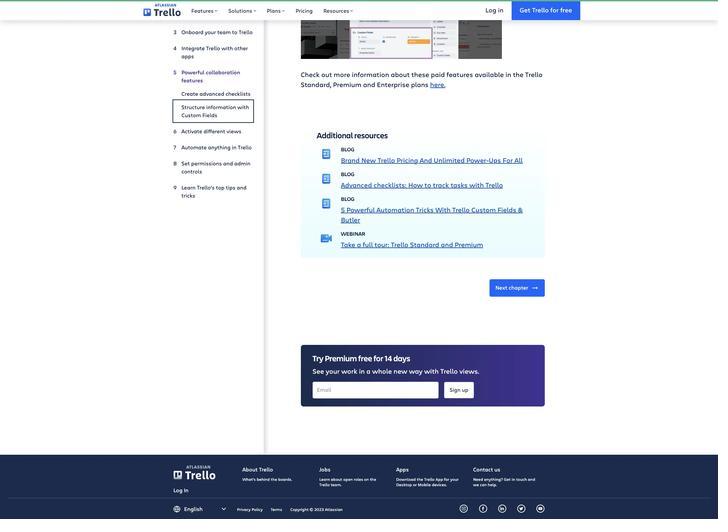 Task type: locate. For each thing, give the bounding box(es) containing it.
pricing right the "plans" dropdown button
[[296, 7, 313, 14]]

create advanced checklists link
[[173, 87, 253, 101]]

14
[[385, 353, 392, 364]]

integrate trello with other apps
[[182, 45, 248, 60]]

a inside try premium free for 14 days see your work in a whole new way with trello views.
[[367, 367, 371, 376]]

blog for brand
[[341, 146, 355, 153]]

0 horizontal spatial a
[[357, 240, 361, 249]]

premium inside webinar take a full tour: trello standard and premium
[[455, 240, 483, 249]]

fields inside blog 5 powerful automation tricks with trello custom fields & butler
[[498, 205, 516, 214]]

learn inside learn about open roles on the trello team.
[[319, 477, 330, 483]]

with left other
[[222, 45, 233, 52]]

controls
[[182, 168, 202, 175]]

resources button
[[318, 0, 359, 20]]

your left team at the left top
[[205, 28, 216, 35]]

admin
[[234, 160, 251, 167]]

1 vertical spatial premium
[[455, 240, 483, 249]]

try
[[313, 353, 324, 364]]

trello inside blog 5 powerful automation tricks with trello custom fields & butler
[[453, 205, 470, 214]]

powerful up butler
[[347, 205, 375, 214]]

blog up brand
[[341, 146, 355, 153]]

us
[[495, 466, 501, 473]]

see
[[313, 367, 324, 376]]

powerful inside "powerful collaboration features"
[[182, 69, 205, 76]]

create up structure
[[182, 90, 198, 97]]

learn inside learn trello's top tips and tricks
[[182, 184, 196, 191]]

privacy
[[237, 507, 251, 513]]

checklists:
[[374, 181, 407, 190]]

with inside integrate trello with other apps
[[222, 45, 233, 52]]

0 horizontal spatial pricing
[[296, 7, 313, 14]]

2 vertical spatial blog
[[341, 195, 355, 202]]

0 horizontal spatial get
[[504, 477, 511, 483]]

features button
[[186, 0, 223, 20]]

custom
[[182, 112, 201, 119], [472, 205, 496, 214]]

0 vertical spatial a
[[357, 240, 361, 249]]

can
[[480, 483, 487, 488]]

contact
[[473, 466, 493, 473]]

2 blog from the top
[[341, 171, 355, 178]]

features up advanced
[[182, 77, 203, 84]]

1 horizontal spatial for
[[444, 477, 450, 483]]

1 vertical spatial get
[[504, 477, 511, 483]]

structure information with custom fields link
[[173, 101, 253, 122]]

features inside check out more information about these paid features available in the trello standard, premium and enterprise plans
[[447, 70, 473, 79]]

1 horizontal spatial a
[[367, 367, 371, 376]]

trello inside blog brand new trello pricing and unlimited power-ups for all
[[378, 156, 395, 165]]

behind
[[257, 477, 270, 483]]

your inside create your first project link
[[200, 12, 211, 19]]

1 vertical spatial about
[[331, 477, 342, 483]]

0 horizontal spatial custom
[[182, 112, 201, 119]]

0 vertical spatial to
[[232, 28, 237, 35]]

the right behind
[[271, 477, 277, 483]]

features inside "powerful collaboration features"
[[182, 77, 203, 84]]

0 horizontal spatial log
[[173, 487, 183, 494]]

the
[[513, 70, 524, 79], [271, 477, 277, 483], [370, 477, 376, 483], [417, 477, 423, 483]]

0 vertical spatial blog
[[341, 146, 355, 153]]

solutions
[[228, 7, 252, 14]]

structure information with custom fields
[[182, 104, 249, 119]]

log for log in
[[486, 6, 497, 14]]

and inside learn trello's top tips and tricks
[[237, 184, 247, 191]]

a inside webinar take a full tour: trello standard and premium
[[357, 240, 361, 249]]

views.
[[460, 367, 479, 376]]

1 horizontal spatial information
[[352, 70, 389, 79]]

premium inside check out more information about these paid features available in the trello standard, premium and enterprise plans
[[333, 80, 362, 89]]

the right the download
[[417, 477, 423, 483]]

about left "open"
[[331, 477, 342, 483]]

about inside learn about open roles on the trello team.
[[331, 477, 342, 483]]

1 vertical spatial fields
[[498, 205, 516, 214]]

in inside try premium free for 14 days see your work in a whole new way with trello views.
[[359, 367, 365, 376]]

additional
[[317, 130, 353, 141]]

fields up activate different views on the top left
[[202, 112, 217, 119]]

free inside try premium free for 14 days see your work in a whole new way with trello views.
[[358, 353, 372, 364]]

1 horizontal spatial custom
[[472, 205, 496, 214]]

track
[[433, 181, 449, 190]]

create your first project link
[[173, 9, 253, 23]]

0 vertical spatial log
[[486, 6, 497, 14]]

terms link
[[271, 507, 282, 513]]

and left enterprise
[[363, 80, 375, 89]]

open
[[343, 477, 353, 483]]

get right anything?
[[504, 477, 511, 483]]

1 horizontal spatial fields
[[498, 205, 516, 214]]

information up enterprise
[[352, 70, 389, 79]]

your inside onboard your team to trello link
[[205, 28, 216, 35]]

0 horizontal spatial information
[[206, 104, 236, 111]]

0 horizontal spatial about
[[331, 477, 342, 483]]

your inside download the trello app for your desktop or mobile devices.
[[451, 477, 459, 483]]

your right see
[[326, 367, 340, 376]]

about
[[391, 70, 410, 79], [331, 477, 342, 483]]

features
[[447, 70, 473, 79], [182, 77, 203, 84]]

1 horizontal spatial get
[[520, 6, 531, 14]]

1 horizontal spatial learn
[[319, 477, 330, 483]]

Email email field
[[313, 382, 439, 399]]

1 vertical spatial blog
[[341, 171, 355, 178]]

2 vertical spatial premium
[[325, 353, 357, 364]]

blog inside blog brand new trello pricing and unlimited power-ups for all
[[341, 146, 355, 153]]

to inside blog advanced checklists: how to track tasks with trello
[[425, 181, 431, 190]]

0 vertical spatial about
[[391, 70, 410, 79]]

0 horizontal spatial free
[[358, 353, 372, 364]]

fields left &
[[498, 205, 516, 214]]

how
[[408, 181, 423, 190]]

need
[[473, 477, 483, 483]]

0 horizontal spatial learn
[[182, 184, 196, 191]]

learn for learn trello's top tips and tricks
[[182, 184, 196, 191]]

2 vertical spatial for
[[444, 477, 450, 483]]

0 vertical spatial pricing
[[296, 7, 313, 14]]

with right way
[[424, 367, 439, 376]]

a left full
[[357, 240, 361, 249]]

0 horizontal spatial to
[[232, 28, 237, 35]]

1 horizontal spatial features
[[447, 70, 473, 79]]

3 blog from the top
[[341, 195, 355, 202]]

help.
[[488, 483, 497, 488]]

0 horizontal spatial for
[[374, 353, 384, 364]]

pricing left and
[[397, 156, 418, 165]]

log in link
[[478, 0, 512, 20]]

apps
[[182, 53, 194, 60]]

we
[[473, 483, 479, 488]]

work
[[342, 367, 357, 376]]

0 vertical spatial learn
[[182, 184, 196, 191]]

with inside try premium free for 14 days see your work in a whole new way with trello views.
[[424, 367, 439, 376]]

0 vertical spatial for
[[551, 6, 559, 14]]

0 horizontal spatial powerful
[[182, 69, 205, 76]]

0 horizontal spatial features
[[182, 77, 203, 84]]

learn about open roles on the trello team.
[[319, 477, 376, 488]]

fields inside structure information with custom fields
[[202, 112, 217, 119]]

0 vertical spatial custom
[[182, 112, 201, 119]]

0 vertical spatial get
[[520, 6, 531, 14]]

next
[[496, 284, 508, 291]]

in inside check out more information about these paid features available in the trello standard, premium and enterprise plans
[[506, 70, 512, 79]]

create up onboard
[[182, 12, 198, 19]]

blog for 5
[[341, 195, 355, 202]]

and right touch on the bottom right
[[528, 477, 535, 483]]

blog inside blog 5 powerful automation tricks with trello custom fields & butler
[[341, 195, 355, 202]]

pricing
[[296, 7, 313, 14], [397, 156, 418, 165]]

0 vertical spatial fields
[[202, 112, 217, 119]]

1 create from the top
[[182, 12, 198, 19]]

1 horizontal spatial log
[[486, 6, 497, 14]]

1 horizontal spatial powerful
[[347, 205, 375, 214]]

blog inside blog advanced checklists: how to track tasks with trello
[[341, 171, 355, 178]]

and
[[363, 80, 375, 89], [223, 160, 233, 167], [237, 184, 247, 191], [441, 240, 453, 249], [528, 477, 535, 483]]

1 vertical spatial learn
[[319, 477, 330, 483]]

team
[[217, 28, 231, 35]]

2 create from the top
[[182, 90, 198, 97]]

blog
[[341, 146, 355, 153], [341, 171, 355, 178], [341, 195, 355, 202]]

1 vertical spatial powerful
[[347, 205, 375, 214]]

blog up 5
[[341, 195, 355, 202]]

1 horizontal spatial about
[[391, 70, 410, 79]]

and
[[420, 156, 432, 165]]

and left admin
[[223, 160, 233, 167]]

mobile
[[418, 483, 431, 488]]

and right standard
[[441, 240, 453, 249]]

your inside try premium free for 14 days see your work in a whole new way with trello views.
[[326, 367, 340, 376]]

plans
[[411, 80, 429, 89]]

1 blog from the top
[[341, 146, 355, 153]]

check
[[301, 70, 320, 79]]

powerful
[[182, 69, 205, 76], [347, 205, 375, 214]]

with down checklists
[[238, 104, 249, 111]]

in
[[184, 487, 189, 494]]

apps
[[396, 466, 409, 473]]

a left whole
[[367, 367, 371, 376]]

these
[[412, 70, 429, 79]]

powerful collaboration features
[[182, 69, 240, 84]]

and right tips
[[237, 184, 247, 191]]

1 vertical spatial create
[[182, 90, 198, 97]]

1 horizontal spatial free
[[561, 6, 572, 14]]

0 vertical spatial premium
[[333, 80, 362, 89]]

different
[[204, 128, 225, 135]]

learn down the jobs
[[319, 477, 330, 483]]

free
[[561, 6, 572, 14], [358, 353, 372, 364]]

powerful inside blog 5 powerful automation tricks with trello custom fields & butler
[[347, 205, 375, 214]]

download
[[396, 477, 416, 483]]

about up enterprise
[[391, 70, 410, 79]]

pricing link
[[290, 0, 318, 20]]

twitter image
[[520, 507, 524, 511]]

0 horizontal spatial fields
[[202, 112, 217, 119]]

1 vertical spatial information
[[206, 104, 236, 111]]

project
[[224, 12, 241, 19]]

advanced
[[341, 181, 372, 190]]

for
[[503, 156, 513, 165]]

brand new trello pricing and unlimited power-ups for all link
[[341, 156, 523, 165]]

0 vertical spatial powerful
[[182, 69, 205, 76]]

to right 'how'
[[425, 181, 431, 190]]

in inside need anything? get in touch and we can help.
[[512, 477, 515, 483]]

privacy policy
[[237, 507, 263, 513]]

1 vertical spatial pricing
[[397, 156, 418, 165]]

the right 'available'
[[513, 70, 524, 79]]

1 horizontal spatial to
[[425, 181, 431, 190]]

1 vertical spatial free
[[358, 353, 372, 364]]

try premium free for 14 days see your work in a whole new way with trello views.
[[313, 353, 479, 376]]

about
[[243, 466, 258, 473]]

anything?
[[484, 477, 503, 483]]

get right log in
[[520, 6, 531, 14]]

blog down brand
[[341, 171, 355, 178]]

next chapter
[[496, 284, 528, 291]]

the inside learn about open roles on the trello team.
[[370, 477, 376, 483]]

1 vertical spatial log
[[173, 487, 183, 494]]

0 vertical spatial create
[[182, 12, 198, 19]]

set permissions and admin controls link
[[173, 157, 253, 178]]

get
[[520, 6, 531, 14], [504, 477, 511, 483]]

your left first
[[200, 12, 211, 19]]

for inside download the trello app for your desktop or mobile devices.
[[444, 477, 450, 483]]

blog advanced checklists: how to track tasks with trello
[[341, 171, 503, 190]]

facebook image
[[481, 507, 485, 511]]

information down create advanced checklists
[[206, 104, 236, 111]]

1 vertical spatial for
[[374, 353, 384, 364]]

unlimited
[[434, 156, 465, 165]]

1 vertical spatial custom
[[472, 205, 496, 214]]

contact us
[[473, 466, 501, 473]]

1 vertical spatial a
[[367, 367, 371, 376]]

1 vertical spatial to
[[425, 181, 431, 190]]

with right tasks
[[470, 181, 484, 190]]

premium inside try premium free for 14 days see your work in a whole new way with trello views.
[[325, 353, 357, 364]]

jobs
[[319, 466, 331, 473]]

trello inside blog advanced checklists: how to track tasks with trello
[[486, 181, 503, 190]]

your right 'app'
[[451, 477, 459, 483]]

2 horizontal spatial for
[[551, 6, 559, 14]]

atlassian trello image
[[143, 4, 181, 16], [173, 466, 215, 480], [186, 466, 210, 469]]

the right on
[[370, 477, 376, 483]]

features right paid
[[447, 70, 473, 79]]

1 horizontal spatial pricing
[[397, 156, 418, 165]]

tricks
[[416, 205, 434, 214]]

custom inside structure information with custom fields
[[182, 112, 201, 119]]

0 vertical spatial information
[[352, 70, 389, 79]]

create for create your first project
[[182, 12, 198, 19]]

to right team at the left top
[[232, 28, 237, 35]]

5 powerful automation tricks with trello custom fields & butler link
[[341, 205, 523, 225]]

and inside check out more information about these paid features available in the trello standard, premium and enterprise plans
[[363, 80, 375, 89]]

blog brand new trello pricing and unlimited power-ups for all
[[341, 146, 523, 165]]

learn up tricks
[[182, 184, 196, 191]]

butler
[[341, 215, 360, 225]]

onboard
[[182, 28, 204, 35]]

powerful down apps
[[182, 69, 205, 76]]



Task type: describe. For each thing, give the bounding box(es) containing it.
devices.
[[432, 483, 447, 488]]

first
[[212, 12, 222, 19]]

touch
[[516, 477, 527, 483]]

copyright
[[290, 507, 309, 513]]

about inside check out more information about these paid features available in the trello standard, premium and enterprise plans
[[391, 70, 410, 79]]

get inside need anything? get in touch and we can help.
[[504, 477, 511, 483]]

chapter
[[509, 284, 528, 291]]

information inside check out more information about these paid features available in the trello standard, premium and enterprise plans
[[352, 70, 389, 79]]

power-
[[467, 156, 489, 165]]

automate anything in trello
[[182, 144, 252, 151]]

blog 5 powerful automation tricks with trello custom fields & butler
[[341, 195, 523, 225]]

enterprise
[[377, 80, 410, 89]]

set permissions and admin controls
[[182, 160, 251, 175]]

5
[[341, 205, 345, 214]]

download the trello app for your desktop or mobile devices.
[[396, 477, 459, 488]]

get trello for free link
[[512, 0, 580, 20]]

copyright © 2023 atlassian
[[290, 507, 343, 513]]

sign up button
[[444, 382, 474, 399]]

standard,
[[301, 80, 331, 89]]

learn for learn about open roles on the trello team.
[[319, 477, 330, 483]]

&
[[518, 205, 523, 214]]

trello's
[[197, 184, 215, 191]]

checklists
[[226, 90, 251, 97]]

tour:
[[375, 240, 389, 249]]

collaboration
[[206, 69, 240, 76]]

permissions
[[191, 160, 222, 167]]

and inside need anything? get in touch and we can help.
[[528, 477, 535, 483]]

tricks
[[182, 192, 195, 199]]

and inside set permissions and admin controls
[[223, 160, 233, 167]]

trello inside learn about open roles on the trello team.
[[319, 483, 330, 488]]

linkedin image
[[500, 507, 505, 511]]

integrate trello with other apps link
[[173, 42, 253, 63]]

here. link
[[430, 80, 446, 89]]

with inside blog advanced checklists: how to track tasks with trello
[[470, 181, 484, 190]]

webinar take a full tour: trello standard and premium
[[341, 230, 483, 249]]

features
[[191, 7, 214, 14]]

advanced checklists: how to track tasks with trello link
[[341, 181, 503, 190]]

what's
[[243, 477, 256, 483]]

information inside structure information with custom fields
[[206, 104, 236, 111]]

trello inside download the trello app for your desktop or mobile devices.
[[424, 477, 435, 483]]

the inside check out more information about these paid features available in the trello standard, premium and enterprise plans
[[513, 70, 524, 79]]

automation
[[377, 205, 414, 214]]

way
[[409, 367, 423, 376]]

automate anything in trello link
[[173, 141, 253, 154]]

log for log in
[[173, 487, 183, 494]]

advanced
[[200, 90, 224, 97]]

trello inside integrate trello with other apps
[[206, 45, 220, 52]]

with inside structure information with custom fields
[[238, 104, 249, 111]]

terms
[[271, 507, 282, 513]]

and inside webinar take a full tour: trello standard and premium
[[441, 240, 453, 249]]

integrate
[[182, 45, 205, 52]]

log in
[[486, 6, 504, 14]]

about trello
[[243, 466, 273, 473]]

youtube image
[[539, 507, 543, 511]]

the inside download the trello app for your desktop or mobile devices.
[[417, 477, 423, 483]]

app
[[436, 477, 443, 483]]

all
[[515, 156, 523, 165]]

plans button
[[262, 0, 290, 20]]

create for create advanced checklists
[[182, 90, 198, 97]]

or
[[413, 483, 417, 488]]

take
[[341, 240, 355, 249]]

out
[[321, 70, 332, 79]]

boards.
[[278, 477, 292, 483]]

whole
[[372, 367, 392, 376]]

for inside try premium free for 14 days see your work in a whole new way with trello views.
[[374, 353, 384, 364]]

log in
[[173, 487, 189, 494]]

0 vertical spatial free
[[561, 6, 572, 14]]

resources
[[324, 7, 349, 14]]

solutions button
[[223, 0, 262, 20]]

new
[[362, 156, 376, 165]]

powerful collaboration features link
[[173, 66, 253, 87]]

more
[[334, 70, 350, 79]]

pricing inside blog brand new trello pricing and unlimited power-ups for all
[[397, 156, 418, 165]]

resources
[[354, 130, 388, 141]]

roles
[[354, 477, 363, 483]]

trello inside try premium free for 14 days see your work in a whole new way with trello views.
[[441, 367, 458, 376]]

custom inside blog 5 powerful automation tricks with trello custom fields & butler
[[472, 205, 496, 214]]

create your first project
[[182, 12, 241, 19]]

with
[[436, 205, 451, 214]]

team.
[[331, 483, 342, 488]]

check out more information about these paid features available in the trello standard, premium and enterprise plans
[[301, 70, 543, 89]]

on
[[364, 477, 369, 483]]

automate
[[182, 144, 207, 151]]

trello inside webinar take a full tour: trello standard and premium
[[391, 240, 409, 249]]

instagram image
[[462, 507, 466, 511]]

atlassian
[[325, 507, 343, 513]]

next chapter link
[[490, 280, 545, 297]]

here.
[[430, 80, 446, 89]]

an image showing an example of a custom field on a trello card image
[[301, 0, 502, 59]]

blog for advanced
[[341, 171, 355, 178]]

plans
[[267, 7, 281, 14]]

desktop
[[396, 483, 412, 488]]

page progress progress bar
[[0, 0, 718, 1]]

trello inside check out more information about these paid features available in the trello standard, premium and enterprise plans
[[525, 70, 543, 79]]

standard
[[410, 240, 439, 249]]

create advanced checklists
[[182, 90, 251, 97]]

learn trello's top tips and tricks link
[[173, 181, 253, 202]]

sign
[[450, 387, 461, 394]]

learn trello's top tips and tricks
[[182, 184, 247, 199]]



Task type: vqa. For each thing, say whether or not it's contained in the screenshot.
bottommost Get
yes



